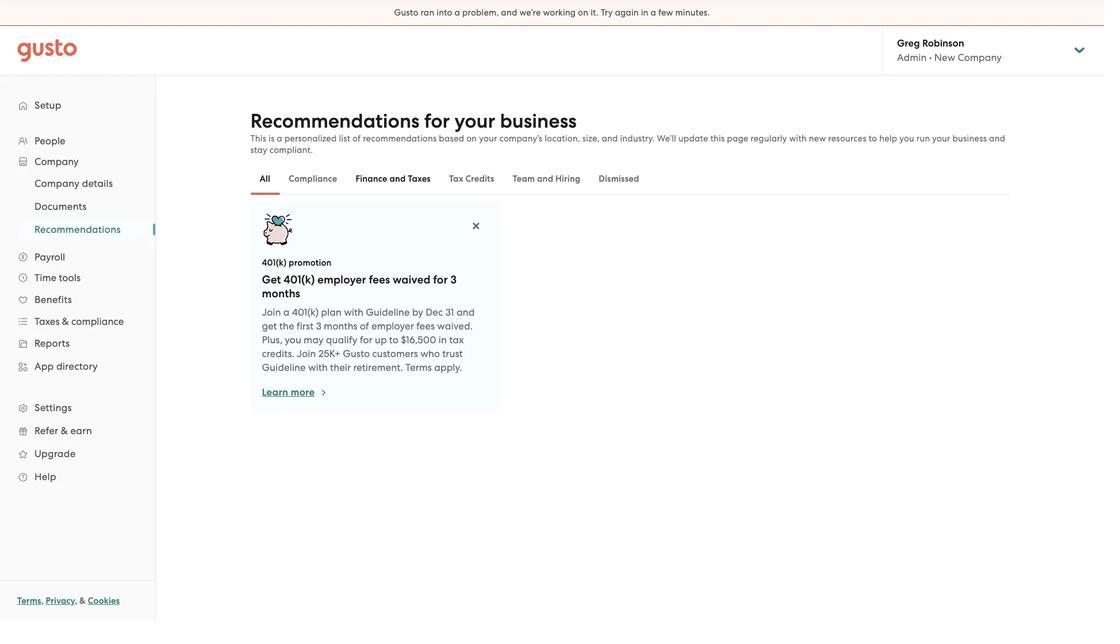 Task type: describe. For each thing, give the bounding box(es) containing it.
1 vertical spatial 401(k)
[[284, 273, 315, 287]]

more
[[291, 387, 315, 399]]

up
[[375, 334, 387, 346]]

benefits link
[[12, 289, 144, 310]]

compliant.
[[270, 145, 313, 155]]

your up based
[[455, 109, 496, 133]]

0 vertical spatial guideline
[[366, 307, 410, 318]]

payroll button
[[12, 247, 144, 268]]

learn
[[262, 387, 288, 399]]

refer & earn link
[[12, 421, 144, 441]]

waived.
[[438, 321, 473, 332]]

get
[[262, 273, 281, 287]]

robinson
[[923, 37, 965, 49]]

compliance button
[[280, 165, 347, 193]]

few
[[659, 7, 674, 18]]

company inside greg robinson admin • new company
[[958, 52, 1003, 63]]

industry.
[[621, 134, 655, 144]]

months inside 401(k) promotion get 401(k) employer fees waived for 3 months
[[262, 287, 300, 300]]

location,
[[545, 134, 581, 144]]

personalized
[[285, 134, 337, 144]]

recommendations
[[363, 134, 437, 144]]

admin
[[898, 52, 927, 63]]

recommendations for recommendations for your business this is a personalized list of recommendations based on your company's location, size, and industry. we'll update this page regularly with new resources to help you run your business and stay compliant.
[[251, 109, 420, 133]]

terms , privacy , & cookies
[[17, 596, 120, 607]]

company for company details
[[35, 178, 79, 189]]

run
[[917, 134, 931, 144]]

31
[[446, 307, 454, 318]]

with inside recommendations for your business this is a personalized list of recommendations based on your company's location, size, and industry. we'll update this page regularly with new resources to help you run your business and stay compliant.
[[790, 134, 807, 144]]

hiring
[[556, 174, 581, 184]]

gusto navigation element
[[0, 75, 155, 507]]

the
[[280, 321, 294, 332]]

list containing company details
[[0, 172, 155, 241]]

and inside button
[[538, 174, 554, 184]]

list containing people
[[0, 131, 155, 489]]

taxes inside the 'taxes & compliance' dropdown button
[[35, 316, 60, 327]]

a left few
[[651, 7, 657, 18]]

dec
[[426, 307, 443, 318]]

taxes inside finance and taxes button
[[408, 174, 431, 184]]

time tools button
[[12, 268, 144, 288]]

time tools
[[35, 272, 81, 284]]

based
[[439, 134, 465, 144]]

gusto inside join a 401(k) plan with guideline by dec 31 and get the first 3 months of employer fees waived. plus, you may qualify for up to $16,500 in tax credits. join 25k+ gusto customers who trust guideline with their retirement. terms apply.
[[343, 348, 370, 360]]

their
[[330, 362, 351, 373]]

people
[[35, 135, 65, 147]]

by
[[412, 307, 424, 318]]

3 inside join a 401(k) plan with guideline by dec 31 and get the first 3 months of employer fees waived. plus, you may qualify for up to $16,500 in tax credits. join 25k+ gusto customers who trust guideline with their retirement. terms apply.
[[316, 321, 322, 332]]

for inside join a 401(k) plan with guideline by dec 31 and get the first 3 months of employer fees waived. plus, you may qualify for up to $16,500 in tax credits. join 25k+ gusto customers who trust guideline with their retirement. terms apply.
[[360, 334, 373, 346]]

app directory link
[[12, 356, 144, 377]]

new
[[810, 134, 827, 144]]

compliance
[[71, 316, 124, 327]]

tax credits
[[449, 174, 495, 184]]

401(k) promotion get 401(k) employer fees waived for 3 months
[[262, 258, 457, 300]]

settings
[[35, 402, 72, 414]]

of inside join a 401(k) plan with guideline by dec 31 and get the first 3 months of employer fees waived. plus, you may qualify for up to $16,500 in tax credits. join 25k+ gusto customers who trust guideline with their retirement. terms apply.
[[360, 321, 369, 332]]

settings link
[[12, 398, 144, 418]]

of inside recommendations for your business this is a personalized list of recommendations based on your company's location, size, and industry. we'll update this page regularly with new resources to help you run your business and stay compliant.
[[353, 134, 361, 144]]

refer
[[35, 425, 58, 437]]

resources
[[829, 134, 867, 144]]

reports
[[35, 338, 70, 349]]

and inside button
[[390, 174, 406, 184]]

in inside join a 401(k) plan with guideline by dec 31 and get the first 3 months of employer fees waived. plus, you may qualify for up to $16,500 in tax credits. join 25k+ gusto customers who trust guideline with their retirement. terms apply.
[[439, 334, 447, 346]]

try
[[601, 7, 613, 18]]

0 vertical spatial gusto
[[395, 7, 419, 18]]

taxes & compliance
[[35, 316, 124, 327]]

promotion
[[289, 258, 332, 268]]

apply.
[[435, 362, 462, 373]]

compliance
[[289, 174, 337, 184]]

people button
[[12, 131, 144, 151]]

your left company's
[[480, 134, 498, 144]]

tools
[[59, 272, 81, 284]]

we're
[[520, 7, 541, 18]]

home image
[[17, 39, 77, 62]]

ran
[[421, 7, 435, 18]]

waived
[[393, 273, 431, 287]]

size,
[[583, 134, 600, 144]]

page
[[728, 134, 749, 144]]

& for earn
[[61, 425, 68, 437]]

a right into
[[455, 7, 460, 18]]

terms inside join a 401(k) plan with guideline by dec 31 and get the first 3 months of employer fees waived. plus, you may qualify for up to $16,500 in tax credits. join 25k+ gusto customers who trust guideline with their retirement. terms apply.
[[406, 362, 432, 373]]

new
[[935, 52, 956, 63]]

all
[[260, 174, 271, 184]]

credits.
[[262, 348, 295, 360]]

this
[[251, 134, 267, 144]]

•
[[930, 52, 933, 63]]

plus,
[[262, 334, 283, 346]]

retirement.
[[354, 362, 403, 373]]

0 vertical spatial 401(k)
[[262, 258, 287, 268]]

gusto ran into a problem, and we're working on it. try again in a few minutes.
[[395, 7, 710, 18]]

get
[[262, 321, 277, 332]]

recommendations for recommendations
[[35, 224, 121, 235]]

to inside join a 401(k) plan with guideline by dec 31 and get the first 3 months of employer fees waived. plus, you may qualify for up to $16,500 in tax credits. join 25k+ gusto customers who trust guideline with their retirement. terms apply.
[[389, 334, 399, 346]]

you inside join a 401(k) plan with guideline by dec 31 and get the first 3 months of employer fees waived. plus, you may qualify for up to $16,500 in tax credits. join 25k+ gusto customers who trust guideline with their retirement. terms apply.
[[285, 334, 302, 346]]

1 , from the left
[[41, 596, 44, 607]]

1 horizontal spatial on
[[578, 7, 589, 18]]

401(k) inside join a 401(k) plan with guideline by dec 31 and get the first 3 months of employer fees waived. plus, you may qualify for up to $16,500 in tax credits. join 25k+ gusto customers who trust guideline with their retirement. terms apply.
[[292, 307, 319, 318]]

company's
[[500, 134, 543, 144]]

for inside 401(k) promotion get 401(k) employer fees waived for 3 months
[[433, 273, 448, 287]]

into
[[437, 7, 453, 18]]

stay
[[251, 145, 268, 155]]

& for compliance
[[62, 316, 69, 327]]

company details link
[[21, 173, 144, 194]]

dismissed
[[599, 174, 640, 184]]

greg
[[898, 37, 921, 49]]

is
[[269, 134, 275, 144]]

greg robinson admin • new company
[[898, 37, 1003, 63]]



Task type: locate. For each thing, give the bounding box(es) containing it.
401(k) up first
[[292, 307, 319, 318]]

recommendations for your business this is a personalized list of recommendations based on your company's location, size, and industry. we'll update this page regularly with new resources to help you run your business and stay compliant.
[[251, 109, 1006, 155]]

401(k)
[[262, 258, 287, 268], [284, 273, 315, 287], [292, 307, 319, 318]]

0 horizontal spatial gusto
[[343, 348, 370, 360]]

upgrade link
[[12, 444, 144, 464]]

2 horizontal spatial with
[[790, 134, 807, 144]]

company up 'documents'
[[35, 178, 79, 189]]

you
[[900, 134, 915, 144], [285, 334, 302, 346]]

1 vertical spatial business
[[953, 134, 988, 144]]

0 horizontal spatial on
[[467, 134, 477, 144]]

may
[[304, 334, 324, 346]]

join
[[262, 307, 281, 318], [297, 348, 316, 360]]

again
[[615, 7, 639, 18]]

on
[[578, 7, 589, 18], [467, 134, 477, 144]]

0 vertical spatial with
[[790, 134, 807, 144]]

0 horizontal spatial months
[[262, 287, 300, 300]]

1 vertical spatial gusto
[[343, 348, 370, 360]]

fees inside 401(k) promotion get 401(k) employer fees waived for 3 months
[[369, 273, 390, 287]]

earn
[[70, 425, 92, 437]]

1 list from the top
[[0, 131, 155, 489]]

upgrade
[[35, 448, 76, 460]]

0 vertical spatial months
[[262, 287, 300, 300]]

2 vertical spatial &
[[79, 596, 86, 607]]

2 vertical spatial company
[[35, 178, 79, 189]]

and
[[501, 7, 518, 18], [602, 134, 618, 144], [990, 134, 1006, 144], [390, 174, 406, 184], [538, 174, 554, 184], [457, 307, 475, 318]]

in right again
[[642, 7, 649, 18]]

qualify
[[326, 334, 358, 346]]

employer up up
[[372, 321, 414, 332]]

privacy link
[[46, 596, 75, 607]]

for up based
[[424, 109, 450, 133]]

app
[[35, 361, 54, 372]]

setup link
[[12, 95, 144, 116]]

& inside "link"
[[61, 425, 68, 437]]

employer inside join a 401(k) plan with guideline by dec 31 and get the first 3 months of employer fees waived. plus, you may qualify for up to $16,500 in tax credits. join 25k+ gusto customers who trust guideline with their retirement. terms apply.
[[372, 321, 414, 332]]

employer inside 401(k) promotion get 401(k) employer fees waived for 3 months
[[318, 273, 366, 287]]

2 list from the top
[[0, 172, 155, 241]]

fees up '$16,500'
[[417, 321, 435, 332]]

employer up plan
[[318, 273, 366, 287]]

your
[[455, 109, 496, 133], [480, 134, 498, 144], [933, 134, 951, 144]]

reports link
[[12, 333, 144, 354]]

months inside join a 401(k) plan with guideline by dec 31 and get the first 3 months of employer fees waived. plus, you may qualify for up to $16,500 in tax credits. join 25k+ gusto customers who trust guideline with their retirement. terms apply.
[[324, 321, 358, 332]]

guideline up up
[[366, 307, 410, 318]]

business right run
[[953, 134, 988, 144]]

& inside dropdown button
[[62, 316, 69, 327]]

3
[[451, 273, 457, 287], [316, 321, 322, 332]]

you inside recommendations for your business this is a personalized list of recommendations based on your company's location, size, and industry. we'll update this page regularly with new resources to help you run your business and stay compliant.
[[900, 134, 915, 144]]

months down get
[[262, 287, 300, 300]]

company inside dropdown button
[[35, 156, 79, 167]]

learn more link
[[262, 386, 329, 400]]

months up the qualify on the left bottom of the page
[[324, 321, 358, 332]]

help
[[880, 134, 898, 144]]

0 vertical spatial 3
[[451, 273, 457, 287]]

2 vertical spatial 401(k)
[[292, 307, 319, 318]]

terms link
[[17, 596, 41, 607]]

0 vertical spatial business
[[500, 109, 577, 133]]

on right based
[[467, 134, 477, 144]]

list
[[0, 131, 155, 489], [0, 172, 155, 241]]

1 vertical spatial to
[[389, 334, 399, 346]]

company right new
[[958, 52, 1003, 63]]

trust
[[443, 348, 463, 360]]

1 horizontal spatial business
[[953, 134, 988, 144]]

terms down who
[[406, 362, 432, 373]]

0 horizontal spatial taxes
[[35, 316, 60, 327]]

0 horizontal spatial employer
[[318, 273, 366, 287]]

1 horizontal spatial fees
[[417, 321, 435, 332]]

help link
[[12, 467, 144, 487]]

on left it.
[[578, 7, 589, 18]]

401(k) down promotion
[[284, 273, 315, 287]]

your right run
[[933, 134, 951, 144]]

1 vertical spatial with
[[344, 307, 364, 318]]

for left up
[[360, 334, 373, 346]]

company down people
[[35, 156, 79, 167]]

1 horizontal spatial recommendations
[[251, 109, 420, 133]]

0 vertical spatial taxes
[[408, 174, 431, 184]]

0 vertical spatial fees
[[369, 273, 390, 287]]

1 horizontal spatial 3
[[451, 273, 457, 287]]

for right waived
[[433, 273, 448, 287]]

join up get
[[262, 307, 281, 318]]

company button
[[12, 151, 144, 172]]

1 horizontal spatial guideline
[[366, 307, 410, 318]]

0 horizontal spatial terms
[[17, 596, 41, 607]]

who
[[421, 348, 440, 360]]

a inside join a 401(k) plan with guideline by dec 31 and get the first 3 months of employer fees waived. plus, you may qualify for up to $16,500 in tax credits. join 25k+ gusto customers who trust guideline with their retirement. terms apply.
[[284, 307, 290, 318]]

of
[[353, 134, 361, 144], [360, 321, 369, 332]]

0 vertical spatial you
[[900, 134, 915, 144]]

25k+
[[319, 348, 341, 360]]

recommendations up list
[[251, 109, 420, 133]]

,
[[41, 596, 44, 607], [75, 596, 77, 607]]

0 vertical spatial to
[[869, 134, 878, 144]]

join a 401(k) plan with guideline by dec 31 and get the first 3 months of employer fees waived. plus, you may qualify for up to $16,500 in tax credits. join 25k+ gusto customers who trust guideline with their retirement. terms apply.
[[262, 307, 475, 373]]

a right is
[[277, 134, 282, 144]]

documents
[[35, 201, 87, 212]]

directory
[[56, 361, 98, 372]]

a inside recommendations for your business this is a personalized list of recommendations based on your company's location, size, and industry. we'll update this page regularly with new resources to help you run your business and stay compliant.
[[277, 134, 282, 144]]

cookies button
[[88, 594, 120, 608]]

0 vertical spatial terms
[[406, 362, 432, 373]]

recommendations down "documents" link
[[35, 224, 121, 235]]

2 vertical spatial for
[[360, 334, 373, 346]]

401(k) up get
[[262, 258, 287, 268]]

0 horizontal spatial guideline
[[262, 362, 306, 373]]

, left privacy
[[41, 596, 44, 607]]

finance and taxes
[[356, 174, 431, 184]]

fees
[[369, 273, 390, 287], [417, 321, 435, 332]]

1 horizontal spatial ,
[[75, 596, 77, 607]]

1 horizontal spatial gusto
[[395, 7, 419, 18]]

0 vertical spatial &
[[62, 316, 69, 327]]

& left earn
[[61, 425, 68, 437]]

taxes left the tax
[[408, 174, 431, 184]]

gusto down the qualify on the left bottom of the page
[[343, 348, 370, 360]]

1 vertical spatial 3
[[316, 321, 322, 332]]

0 horizontal spatial fees
[[369, 273, 390, 287]]

it.
[[591, 7, 599, 18]]

tax credits button
[[440, 165, 504, 193]]

1 vertical spatial employer
[[372, 321, 414, 332]]

0 vertical spatial employer
[[318, 273, 366, 287]]

0 horizontal spatial 3
[[316, 321, 322, 332]]

$16,500
[[401, 334, 437, 346]]

learn more
[[262, 387, 315, 399]]

0 vertical spatial for
[[424, 109, 450, 133]]

working
[[543, 7, 576, 18]]

credits
[[466, 174, 495, 184]]

0 horizontal spatial you
[[285, 334, 302, 346]]

recommendation categories for your business tab list
[[251, 163, 1010, 195]]

with
[[790, 134, 807, 144], [344, 307, 364, 318], [308, 362, 328, 373]]

customers
[[373, 348, 418, 360]]

company for company
[[35, 156, 79, 167]]

0 horizontal spatial business
[[500, 109, 577, 133]]

team
[[513, 174, 535, 184]]

1 horizontal spatial employer
[[372, 321, 414, 332]]

1 horizontal spatial with
[[344, 307, 364, 318]]

cookies
[[88, 596, 120, 607]]

recommendations link
[[21, 219, 144, 240]]

plan
[[321, 307, 342, 318]]

1 vertical spatial join
[[297, 348, 316, 360]]

details
[[82, 178, 113, 189]]

join down may in the left bottom of the page
[[297, 348, 316, 360]]

1 vertical spatial on
[[467, 134, 477, 144]]

to inside recommendations for your business this is a personalized list of recommendations based on your company's location, size, and industry. we'll update this page regularly with new resources to help you run your business and stay compliant.
[[869, 134, 878, 144]]

help
[[35, 471, 56, 483]]

0 vertical spatial join
[[262, 307, 281, 318]]

this
[[711, 134, 725, 144]]

1 vertical spatial months
[[324, 321, 358, 332]]

team and hiring
[[513, 174, 581, 184]]

1 horizontal spatial to
[[869, 134, 878, 144]]

1 vertical spatial you
[[285, 334, 302, 346]]

terms left privacy
[[17, 596, 41, 607]]

regularly
[[751, 134, 788, 144]]

you left run
[[900, 134, 915, 144]]

all button
[[251, 165, 280, 193]]

1 horizontal spatial join
[[297, 348, 316, 360]]

& up the reports link
[[62, 316, 69, 327]]

refer & earn
[[35, 425, 92, 437]]

1 vertical spatial company
[[35, 156, 79, 167]]

a up the
[[284, 307, 290, 318]]

with right plan
[[344, 307, 364, 318]]

1 vertical spatial taxes
[[35, 316, 60, 327]]

team and hiring button
[[504, 165, 590, 193]]

1 vertical spatial in
[[439, 334, 447, 346]]

for
[[424, 109, 450, 133], [433, 273, 448, 287], [360, 334, 373, 346]]

1 vertical spatial of
[[360, 321, 369, 332]]

1 horizontal spatial months
[[324, 321, 358, 332]]

0 vertical spatial recommendations
[[251, 109, 420, 133]]

0 vertical spatial company
[[958, 52, 1003, 63]]

finance
[[356, 174, 388, 184]]

guideline down credits.
[[262, 362, 306, 373]]

& left the cookies button
[[79, 596, 86, 607]]

fees inside join a 401(k) plan with guideline by dec 31 and get the first 3 months of employer fees waived. plus, you may qualify for up to $16,500 in tax credits. join 25k+ gusto customers who trust guideline with their retirement. terms apply.
[[417, 321, 435, 332]]

3 inside 401(k) promotion get 401(k) employer fees waived for 3 months
[[451, 273, 457, 287]]

setup
[[35, 100, 61, 111]]

1 horizontal spatial you
[[900, 134, 915, 144]]

recommendations inside list
[[35, 224, 121, 235]]

in left the tax
[[439, 334, 447, 346]]

3 right first
[[316, 321, 322, 332]]

business up company's
[[500, 109, 577, 133]]

list
[[339, 134, 351, 144]]

to
[[869, 134, 878, 144], [389, 334, 399, 346]]

0 horizontal spatial to
[[389, 334, 399, 346]]

company details
[[35, 178, 113, 189]]

1 vertical spatial recommendations
[[35, 224, 121, 235]]

1 vertical spatial guideline
[[262, 362, 306, 373]]

1 vertical spatial &
[[61, 425, 68, 437]]

problem,
[[463, 7, 499, 18]]

and inside join a 401(k) plan with guideline by dec 31 and get the first 3 months of employer fees waived. plus, you may qualify for up to $16,500 in tax credits. join 25k+ gusto customers who trust guideline with their retirement. terms apply.
[[457, 307, 475, 318]]

fees left waived
[[369, 273, 390, 287]]

taxes & compliance button
[[12, 311, 144, 332]]

3 up 31 on the left of the page
[[451, 273, 457, 287]]

2 vertical spatial with
[[308, 362, 328, 373]]

for inside recommendations for your business this is a personalized list of recommendations based on your company's location, size, and industry. we'll update this page regularly with new resources to help you run your business and stay compliant.
[[424, 109, 450, 133]]

1 vertical spatial fees
[[417, 321, 435, 332]]

with down 25k+
[[308, 362, 328, 373]]

taxes up reports
[[35, 316, 60, 327]]

2 , from the left
[[75, 596, 77, 607]]

recommendations inside recommendations for your business this is a personalized list of recommendations based on your company's location, size, and industry. we'll update this page regularly with new resources to help you run your business and stay compliant.
[[251, 109, 420, 133]]

1 vertical spatial terms
[[17, 596, 41, 607]]

0 vertical spatial on
[[578, 7, 589, 18]]

0 horizontal spatial in
[[439, 334, 447, 346]]

0 horizontal spatial recommendations
[[35, 224, 121, 235]]

1 horizontal spatial in
[[642, 7, 649, 18]]

tax
[[449, 174, 464, 184]]

app directory
[[35, 361, 98, 372]]

0 horizontal spatial join
[[262, 307, 281, 318]]

you down the
[[285, 334, 302, 346]]

a
[[455, 7, 460, 18], [651, 7, 657, 18], [277, 134, 282, 144], [284, 307, 290, 318]]

business
[[500, 109, 577, 133], [953, 134, 988, 144]]

employer
[[318, 273, 366, 287], [372, 321, 414, 332]]

to left help
[[869, 134, 878, 144]]

0 horizontal spatial ,
[[41, 596, 44, 607]]

0 horizontal spatial with
[[308, 362, 328, 373]]

dismissed button
[[590, 165, 649, 193]]

0 vertical spatial of
[[353, 134, 361, 144]]

gusto left 'ran'
[[395, 7, 419, 18]]

1 horizontal spatial taxes
[[408, 174, 431, 184]]

on inside recommendations for your business this is a personalized list of recommendations based on your company's location, size, and industry. we'll update this page regularly with new resources to help you run your business and stay compliant.
[[467, 134, 477, 144]]

to right up
[[389, 334, 399, 346]]

with left new
[[790, 134, 807, 144]]

finance and taxes button
[[347, 165, 440, 193]]

1 vertical spatial for
[[433, 273, 448, 287]]

0 vertical spatial in
[[642, 7, 649, 18]]

1 horizontal spatial terms
[[406, 362, 432, 373]]

, left cookies
[[75, 596, 77, 607]]



Task type: vqa. For each thing, say whether or not it's contained in the screenshot.
for in the join a 401(k) plan with guideline by dec 31 and get the first 3 months of employer fees waived. plus, you may qualify for up to $16,500 in tax credits. join 25k+ gusto customers who trust guideline with their retirement. terms apply.
yes



